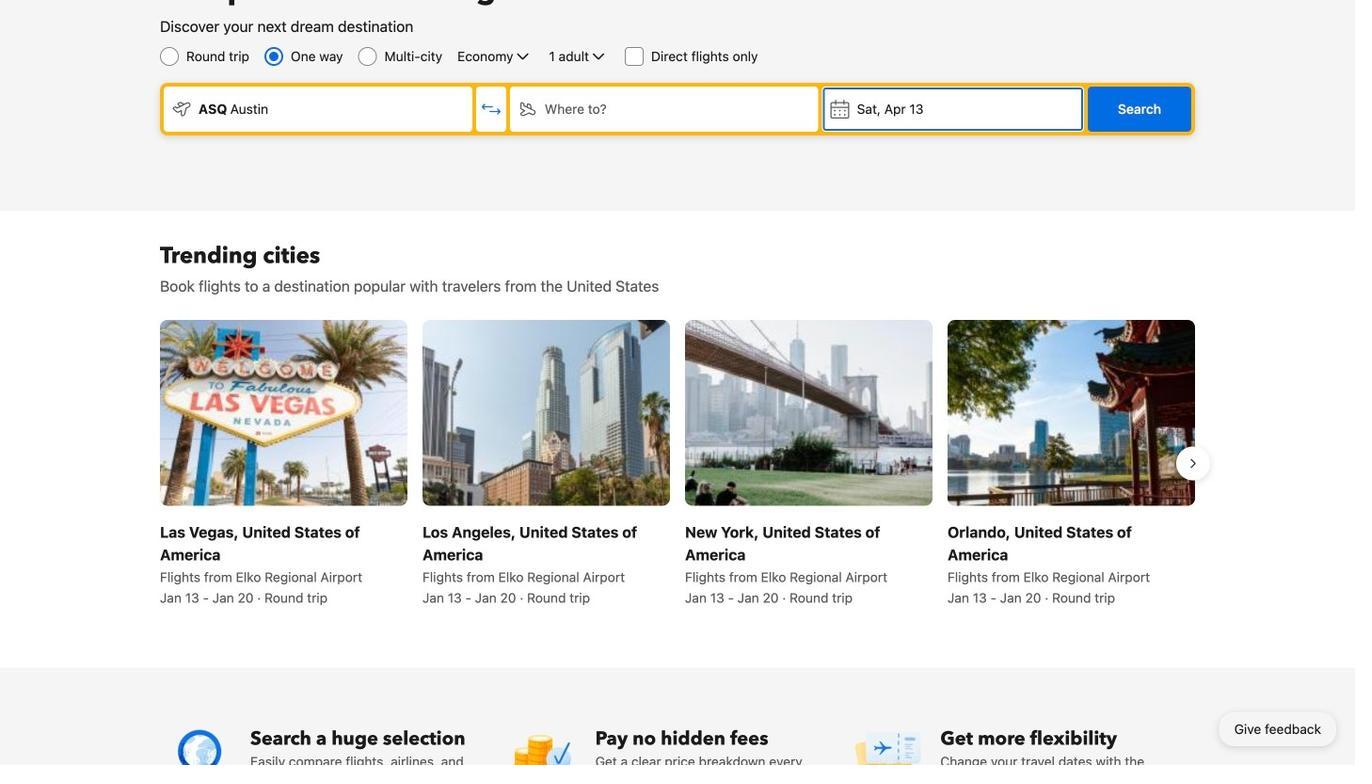 Task type: vqa. For each thing, say whether or not it's contained in the screenshot.
Texas
no



Task type: locate. For each thing, give the bounding box(es) containing it.
las vegas, united states of america image
[[160, 320, 407, 506]]

region
[[145, 312, 1210, 615]]

los angeles, united states of america image
[[423, 320, 670, 506]]



Task type: describe. For each thing, give the bounding box(es) containing it.
new york, united states of america image
[[685, 320, 933, 506]]

orlando, united states of america image
[[948, 320, 1195, 506]]



